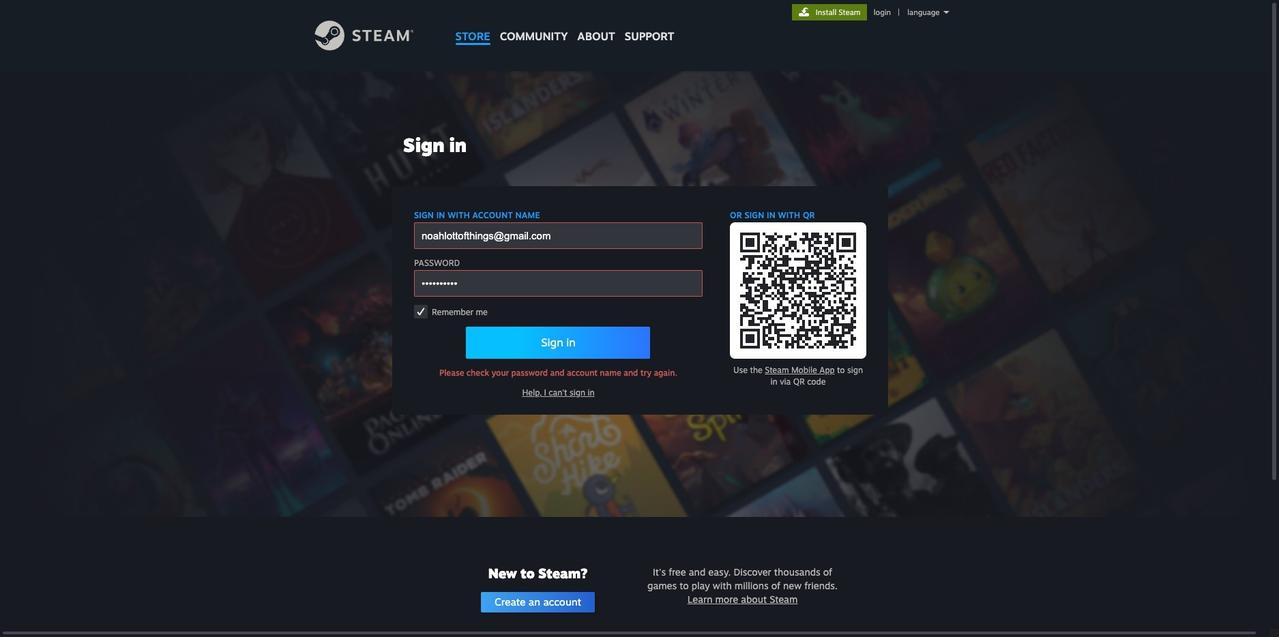 Task type: locate. For each thing, give the bounding box(es) containing it.
None text field
[[414, 222, 703, 249]]

None password field
[[414, 270, 703, 297]]

link to the steam homepage image
[[314, 20, 434, 50]]



Task type: describe. For each thing, give the bounding box(es) containing it.
account menu navigation
[[792, 4, 956, 20]]

global menu navigation
[[451, 0, 679, 49]]



Task type: vqa. For each thing, say whether or not it's contained in the screenshot.
Link to the Steam Homepage image
yes



